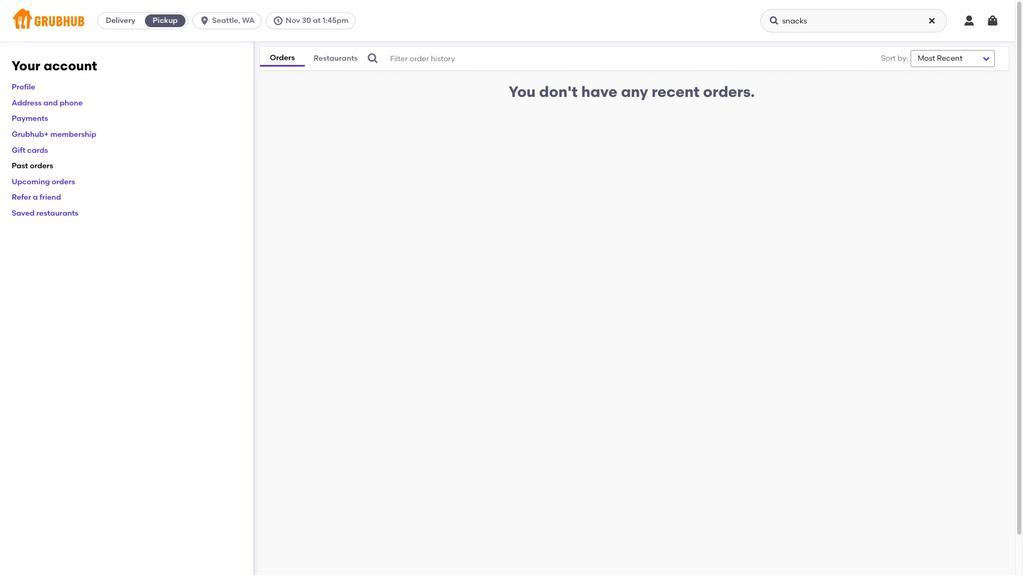 Task type: locate. For each thing, give the bounding box(es) containing it.
and
[[43, 98, 58, 108]]

Filter order history search field
[[367, 47, 849, 70]]

Search for food, convenience, alcohol... search field
[[760, 9, 947, 33]]

0 horizontal spatial svg image
[[199, 15, 210, 26]]

at
[[313, 16, 321, 25]]

svg image
[[199, 15, 210, 26], [273, 15, 283, 26], [367, 52, 380, 65]]

seattle,
[[212, 16, 240, 25]]

payments
[[12, 114, 48, 123]]

upcoming orders
[[12, 177, 75, 186]]

address and phone link
[[12, 98, 83, 108]]

main navigation navigation
[[0, 0, 1015, 42]]

refer
[[12, 193, 31, 202]]

a
[[33, 193, 38, 202]]

gift cards link
[[12, 146, 48, 155]]

saved
[[12, 209, 35, 218]]

svg image inside seattle, wa button
[[199, 15, 210, 26]]

svg image left seattle,
[[199, 15, 210, 26]]

membership
[[50, 130, 96, 139]]

orders for past orders
[[30, 162, 53, 171]]

your account
[[12, 58, 97, 74]]

refer a friend
[[12, 193, 61, 202]]

svg image
[[963, 14, 976, 27], [986, 14, 999, 27], [769, 15, 780, 26], [928, 17, 936, 25]]

nov 30 at 1:45pm button
[[266, 12, 360, 29]]

0 vertical spatial orders
[[30, 162, 53, 171]]

grubhub+
[[12, 130, 49, 139]]

restaurants
[[36, 209, 78, 218]]

orders
[[30, 162, 53, 171], [52, 177, 75, 186]]

payments link
[[12, 114, 48, 123]]

svg image right restaurants button
[[367, 52, 380, 65]]

svg image for seattle, wa
[[199, 15, 210, 26]]

orders up "friend"
[[52, 177, 75, 186]]

recent
[[652, 83, 700, 101]]

sort by:
[[881, 54, 908, 63]]

past orders link
[[12, 162, 53, 171]]

profile link
[[12, 83, 35, 92]]

don't
[[539, 83, 578, 101]]

1 vertical spatial orders
[[52, 177, 75, 186]]

nov 30 at 1:45pm
[[286, 16, 349, 25]]

seattle, wa button
[[192, 12, 266, 29]]

1:45pm
[[323, 16, 349, 25]]

orders up upcoming orders link
[[30, 162, 53, 171]]

2 horizontal spatial svg image
[[367, 52, 380, 65]]

profile
[[12, 83, 35, 92]]

grubhub+ membership
[[12, 130, 96, 139]]

svg image left nov
[[273, 15, 283, 26]]

svg image inside nov 30 at 1:45pm button
[[273, 15, 283, 26]]

nov
[[286, 16, 300, 25]]

grubhub+ membership link
[[12, 130, 96, 139]]

orders.
[[703, 83, 755, 101]]

account
[[44, 58, 97, 74]]

pickup
[[153, 16, 178, 25]]

orders for upcoming orders
[[52, 177, 75, 186]]

1 horizontal spatial svg image
[[273, 15, 283, 26]]



Task type: describe. For each thing, give the bounding box(es) containing it.
you don't have any recent orders.
[[509, 83, 755, 101]]

wa
[[242, 16, 255, 25]]

any
[[621, 83, 648, 101]]

past
[[12, 162, 28, 171]]

sort
[[881, 54, 896, 63]]

you
[[509, 83, 536, 101]]

pickup button
[[143, 12, 188, 29]]

phone
[[60, 98, 83, 108]]

orders button
[[260, 50, 305, 67]]

gift
[[12, 146, 25, 155]]

upcoming orders link
[[12, 177, 75, 186]]

30
[[302, 16, 311, 25]]

saved restaurants link
[[12, 209, 78, 218]]

saved restaurants
[[12, 209, 78, 218]]

friend
[[40, 193, 61, 202]]

your
[[12, 58, 40, 74]]

past orders
[[12, 162, 53, 171]]

gift cards
[[12, 146, 48, 155]]

delivery
[[106, 16, 135, 25]]

have
[[581, 83, 617, 101]]

delivery button
[[98, 12, 143, 29]]

restaurants button
[[305, 51, 367, 66]]

seattle, wa
[[212, 16, 255, 25]]

orders
[[270, 53, 295, 62]]

svg image for nov 30 at 1:45pm
[[273, 15, 283, 26]]

address and phone
[[12, 98, 83, 108]]

upcoming
[[12, 177, 50, 186]]

address
[[12, 98, 42, 108]]

cards
[[27, 146, 48, 155]]

by:
[[898, 54, 908, 63]]

restaurants
[[314, 54, 358, 63]]

refer a friend link
[[12, 193, 61, 202]]



Task type: vqa. For each thing, say whether or not it's contained in the screenshot.
strawberries
no



